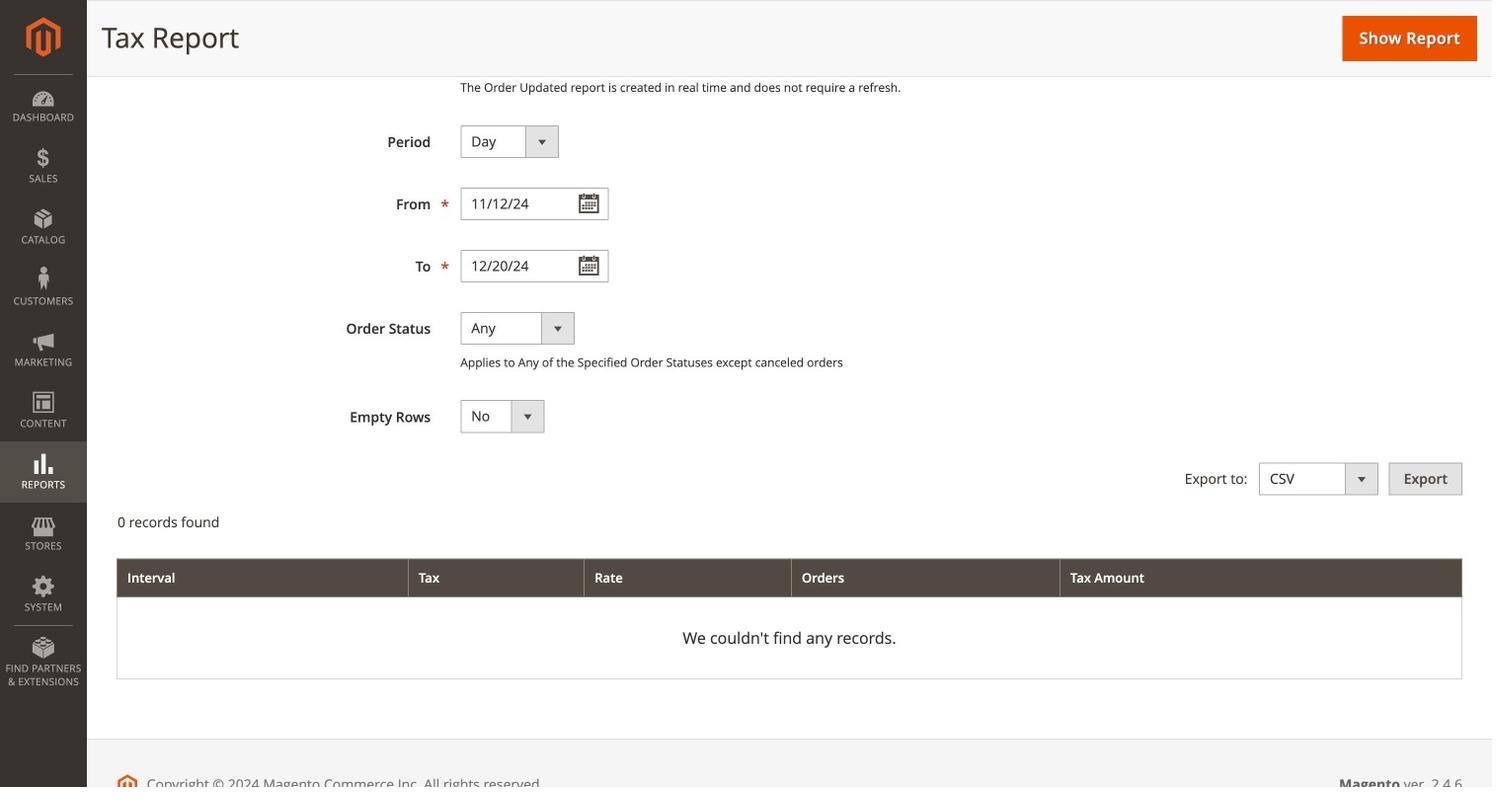 Task type: locate. For each thing, give the bounding box(es) containing it.
None text field
[[460, 187, 609, 220]]

None text field
[[460, 250, 609, 282]]

menu bar
[[0, 74, 87, 698]]

magento admin panel image
[[26, 17, 61, 57]]



